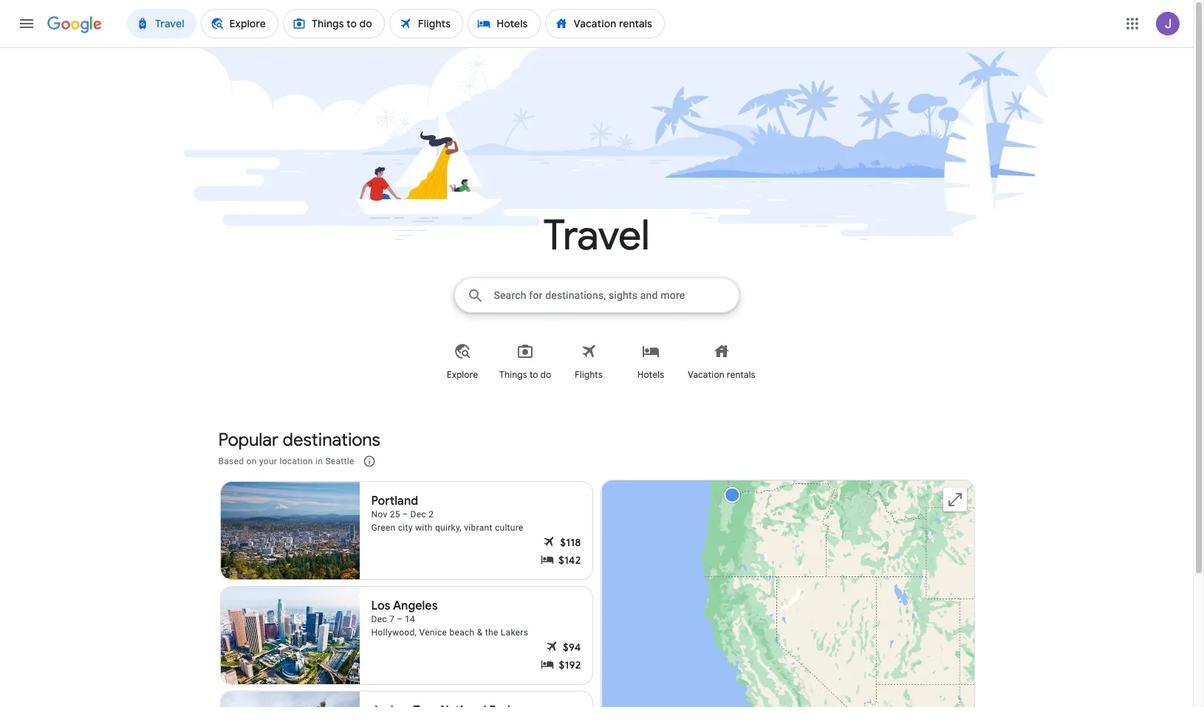 Task type: vqa. For each thing, say whether or not it's contained in the screenshot.
Send Product Feedback
no



Task type: describe. For each thing, give the bounding box(es) containing it.
venice
[[419, 628, 447, 638]]

explore link
[[432, 331, 494, 393]]

$192
[[559, 659, 581, 672]]

&
[[477, 628, 483, 638]]

popular
[[218, 429, 279, 451]]

142 us dollars element
[[558, 553, 581, 568]]

$118
[[560, 536, 581, 549]]

flights
[[575, 369, 603, 381]]

beach
[[450, 628, 475, 638]]

on
[[246, 456, 257, 467]]

flights link
[[558, 331, 620, 393]]

$94
[[563, 641, 581, 654]]

flights button
[[558, 331, 620, 393]]

lakers
[[501, 628, 528, 638]]

hotels
[[637, 369, 664, 381]]

nov
[[371, 509, 388, 520]]

destinations
[[283, 429, 380, 451]]

vacation rentals link
[[682, 331, 761, 393]]

to
[[530, 369, 539, 381]]

do
[[541, 369, 552, 381]]

explore button
[[432, 331, 494, 393]]

los angeles dec 7 – 14 hollywood, venice beach & the lakers
[[371, 599, 528, 638]]

vacation rentals
[[688, 369, 755, 381]]

7 – 14
[[389, 614, 415, 625]]

94 us dollars element
[[563, 640, 581, 655]]

seattle
[[325, 456, 354, 467]]

192 us dollars element
[[559, 658, 581, 673]]

your
[[259, 456, 277, 467]]

$142
[[558, 554, 581, 567]]



Task type: locate. For each thing, give the bounding box(es) containing it.
city
[[398, 523, 413, 533]]

the
[[485, 628, 498, 638]]

angeles
[[393, 599, 438, 614]]

hotels button
[[620, 331, 682, 393]]

based
[[218, 456, 244, 467]]

vibrant
[[464, 523, 492, 533]]

explore
[[447, 369, 478, 381]]

portland nov 25 – dec 2 green city with quirky, vibrant culture
[[371, 494, 524, 533]]

25 – dec
[[390, 509, 426, 520]]

things to do button
[[494, 331, 558, 393]]

things to do
[[500, 369, 552, 381]]

dec
[[371, 614, 387, 625]]

things to do link
[[494, 331, 558, 393]]

rentals
[[727, 369, 755, 381]]

with
[[415, 523, 433, 533]]

based on your location in seattle
[[218, 456, 354, 467]]

travel heading
[[136, 210, 1058, 262]]

main menu image
[[18, 15, 35, 33]]

los
[[371, 599, 390, 614]]

118 us dollars element
[[560, 535, 581, 550]]

2
[[429, 509, 434, 520]]

Search for destinations, sights and more text field
[[493, 279, 738, 313]]

hotels link
[[620, 331, 682, 393]]

vacation rentals button
[[682, 331, 761, 393]]

hollywood,
[[371, 628, 417, 638]]

location
[[280, 456, 313, 467]]

quirky,
[[435, 523, 462, 533]]

portland
[[371, 494, 418, 509]]

in
[[315, 456, 323, 467]]

culture
[[495, 523, 524, 533]]

things
[[500, 369, 528, 381]]

green
[[371, 523, 396, 533]]

vacation
[[688, 369, 725, 381]]

popular destinations
[[218, 429, 380, 451]]

travel
[[543, 210, 650, 262]]

travel main content
[[0, 47, 1193, 708]]

more information on trips from seattle. image
[[351, 444, 387, 479]]



